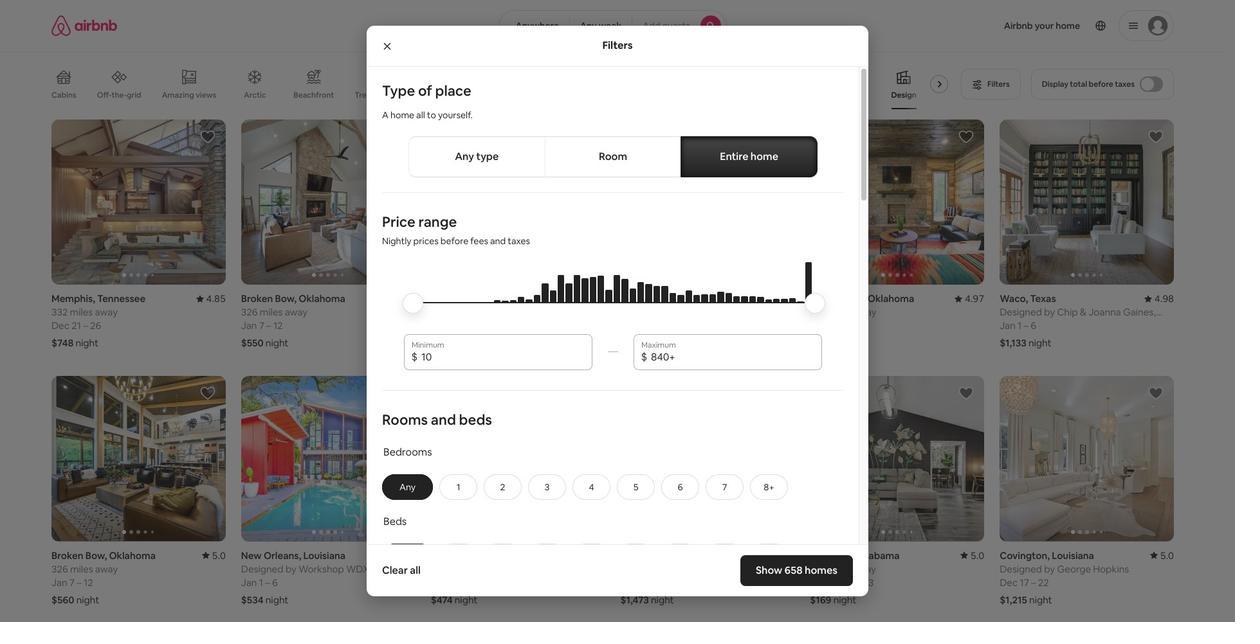 Task type: vqa. For each thing, say whether or not it's contained in the screenshot.
New for New Orleans, Louisiana
yes



Task type: describe. For each thing, give the bounding box(es) containing it.
29
[[830, 577, 841, 589]]

total
[[1070, 79, 1087, 89]]

all inside clear all button
[[410, 564, 421, 578]]

most stays cost more than $210 per night. image
[[414, 262, 811, 340]]

chip
[[1057, 306, 1078, 319]]

night right $1,473
[[651, 594, 674, 606]]

tropical
[[833, 90, 862, 100]]

5.0 out of 5 average rating image for broken bow, oklahoma 326 miles away jan 7 – 12 $560 night
[[202, 550, 226, 562]]

memphis,
[[51, 293, 95, 305]]

clear all
[[382, 564, 421, 578]]

night right $238
[[645, 337, 668, 349]]

add to wishlist: broken bow, oklahoma image
[[200, 386, 215, 402]]

5.0 for covington, louisiana designed by george hopkins dec 17 – 22 $1,215 night
[[1160, 550, 1174, 562]]

4.97
[[965, 293, 984, 305]]

bow, for $550
[[275, 293, 297, 305]]

21
[[72, 320, 81, 332]]

group for $550
[[241, 120, 415, 285]]

designed for covington,
[[1000, 563, 1042, 575]]

add to wishlist: covington, louisiana image
[[1148, 386, 1164, 402]]

beachfront
[[294, 90, 334, 100]]

$550
[[241, 337, 263, 349]]

8+ element
[[764, 482, 774, 493]]

home for entire
[[751, 150, 778, 163]]

night inside jan 1 – 6 $1,133 night
[[1029, 337, 1051, 349]]

night inside 'memphis, tennessee 332 miles away dec 21 – 26 $748 night'
[[76, 337, 98, 349]]

group for $415
[[431, 120, 605, 285]]

broken for broken bow, oklahoma 338 miles away jan 7 – 12 $251
[[810, 293, 842, 305]]

off-
[[97, 90, 112, 100]]

entire home
[[720, 150, 778, 163]]

show 658 homes link
[[740, 556, 853, 587]]

wdxl
[[346, 563, 374, 575]]

– inside 'memphis, tennessee 332 miles away dec 21 – 26 $748 night'
[[83, 320, 88, 332]]

guests
[[662, 20, 690, 32]]

$251
[[810, 337, 831, 349]]

before inside price range nightly prices before fees and taxes
[[441, 235, 468, 247]]

6 inside new orleans, louisiana designed by workshop wdxl jan 1 – 6 $534 night
[[272, 577, 278, 589]]

texas for chip
[[1030, 293, 1056, 305]]

1 horizontal spatial add to wishlist: new orleans, louisiana image
[[769, 129, 784, 145]]

waco, texas designed by chip & joanna gaines, joanna gaines, magnolia network
[[1000, 293, 1156, 331]]

23
[[451, 320, 462, 332]]

12 for $251
[[842, 320, 852, 332]]

beds
[[383, 515, 407, 529]]

$560
[[51, 594, 74, 606]]

any inside 'button'
[[399, 482, 416, 493]]

night inside new orleans, louisiana designed by workshop wdxl jan 1 – 6 $534 night
[[266, 594, 288, 606]]

$534
[[241, 594, 263, 606]]

2 $ text field from the left
[[651, 351, 814, 364]]

place
[[435, 82, 471, 100]]

add to wishlist: gainesville, texas image
[[579, 129, 595, 145]]

jan inside broken bow, oklahoma 338 miles away jan 7 – 12 $251
[[810, 320, 826, 332]]

1 horizontal spatial joanna
[[1089, 306, 1121, 319]]

1 4.98 out of 5 average rating image from the left
[[765, 293, 795, 305]]

show 658 homes
[[756, 564, 838, 578]]

away for broken bow, oklahoma 326 miles away jan 7 – 12 $560 night
[[95, 563, 118, 575]]

nightly
[[382, 235, 411, 247]]

broken bow, oklahoma 338 miles away jan 7 – 12 $251
[[810, 293, 914, 349]]

display total before taxes
[[1042, 79, 1135, 89]]

by for dec 17 – 22
[[1044, 563, 1055, 575]]

covington, louisiana designed by george hopkins dec 17 – 22 $1,215 night
[[1000, 550, 1129, 606]]

new for new orleans, louisiana designed by workshop wdxl jan 1 – 6 $534 night
[[241, 550, 262, 562]]

326 for broken bow, oklahoma 326 miles away jan 7 – 12 $550 night
[[241, 306, 258, 319]]

5
[[633, 482, 638, 493]]

and inside price range nightly prices before fees and taxes
[[490, 235, 506, 247]]

4.85 out of 5 average rating image
[[196, 293, 226, 305]]

0 horizontal spatial gaines,
[[1034, 319, 1067, 331]]

broken bow, oklahoma 326 miles away jan 7 – 12 $550 night
[[241, 293, 345, 349]]

1 vertical spatial and
[[431, 411, 456, 429]]

397
[[810, 563, 826, 575]]

$1,215
[[1000, 594, 1027, 606]]

room button
[[545, 136, 681, 178]]

type
[[382, 82, 415, 100]]

night inside broken bow, oklahoma 326 miles away jan 7 – 12 $550 night
[[266, 337, 288, 349]]

broken for broken bow, oklahoma 326 miles away jan 7 – 12 $550 night
[[241, 293, 273, 305]]

add to wishlist: memphis, tennessee image
[[200, 129, 215, 145]]

off-the-grid
[[97, 90, 141, 100]]

6 button
[[661, 475, 699, 500]]

7 inside button
[[722, 482, 727, 493]]

to
[[427, 109, 436, 121]]

1 inside button
[[456, 482, 460, 493]]

tab list inside filters 'dialog'
[[408, 136, 818, 178]]

views
[[196, 90, 216, 100]]

2 $ from the left
[[641, 350, 647, 364]]

network
[[1111, 319, 1149, 331]]

night inside covington, louisiana designed by george hopkins dec 17 – 22 $1,215 night
[[1029, 594, 1052, 606]]

entire home button
[[681, 136, 818, 178]]

$1,473
[[620, 594, 649, 606]]

arctic
[[244, 90, 266, 100]]

broken bow, oklahoma 326 miles away jan 7 – 12 $560 night
[[51, 550, 156, 606]]

658
[[785, 564, 803, 578]]

$238 night
[[620, 337, 668, 349]]

tennessee
[[97, 293, 145, 305]]

add guests button
[[632, 10, 726, 41]]

designed for waco,
[[1000, 306, 1042, 319]]

rooms
[[382, 411, 428, 429]]

12 for $550
[[273, 320, 283, 332]]

dec inside covington, louisiana designed by george hopkins dec 17 – 22 $1,215 night
[[1000, 577, 1018, 589]]

anywhere
[[516, 20, 559, 32]]

7 for broken bow, oklahoma 338 miles away jan 7 – 12 $251
[[828, 320, 833, 332]]

any for type
[[455, 150, 474, 163]]

beds
[[459, 411, 492, 429]]

anywhere button
[[499, 10, 570, 41]]

filters dialog
[[367, 26, 868, 623]]

$1,473 night
[[620, 594, 674, 606]]

326 for broken bow, oklahoma 326 miles away jan 7 – 12 $560 night
[[51, 563, 68, 575]]

oklahoma for broken bow, oklahoma 326 miles away jan 7 – 12 $560 night
[[109, 550, 156, 562]]

4
[[589, 482, 594, 493]]

mansions
[[418, 90, 452, 100]]

$1,133
[[1000, 337, 1026, 349]]

miles for broken bow, oklahoma 326 miles away jan 7 – 12 $560 night
[[70, 563, 93, 575]]

tammy
[[488, 306, 521, 319]]

huntsville, alabama 397 miles away dec 29 – jan 3 $169 night
[[810, 550, 900, 606]]

group for $1,473
[[620, 376, 795, 542]]

3 button
[[528, 475, 566, 500]]

grid
[[127, 90, 141, 100]]

2 4.98 out of 5 average rating image from the left
[[575, 293, 605, 305]]

away inside huntsville, alabama 397 miles away dec 29 – jan 3 $169 night
[[853, 563, 876, 575]]

by for dec 23 – 28
[[475, 306, 486, 319]]

night right '$474'
[[455, 594, 478, 606]]

– inside broken bow, oklahoma 338 miles away jan 7 – 12 $251
[[835, 320, 840, 332]]

orleans, for new orleans, louisiana
[[643, 293, 681, 305]]

5.0 out of 5 average rating image for huntsville, alabama 397 miles away dec 29 – jan 3 $169 night
[[960, 550, 984, 562]]

3 inside button
[[545, 482, 550, 493]]

– inside huntsville, alabama 397 miles away dec 29 – jan 3 $169 night
[[843, 577, 848, 589]]

rooms and beds
[[382, 411, 492, 429]]

taxes inside price range nightly prices before fees and taxes
[[508, 235, 530, 247]]

8+ button
[[750, 475, 788, 500]]

5.0 out of 5 average rating image
[[1150, 550, 1174, 562]]

price
[[382, 213, 415, 231]]

miles inside 'memphis, tennessee 332 miles away dec 21 – 26 $748 night'
[[70, 306, 93, 319]]

7 button
[[706, 475, 744, 500]]

26
[[90, 320, 101, 332]]

$169
[[810, 594, 831, 606]]

alabama
[[859, 550, 900, 562]]

waco,
[[1000, 293, 1028, 305]]

2
[[500, 482, 505, 493]]

– inside broken bow, oklahoma 326 miles away jan 7 – 12 $550 night
[[266, 320, 271, 332]]



Task type: locate. For each thing, give the bounding box(es) containing it.
1 vertical spatial home
[[751, 150, 778, 163]]

jan right "29"
[[850, 577, 866, 589]]

0 vertical spatial 1
[[1018, 320, 1022, 332]]

type of place
[[382, 82, 471, 100]]

1 5.0 from the left
[[212, 550, 226, 562]]

0 horizontal spatial add to wishlist: new orleans, louisiana image
[[390, 386, 405, 402]]

new orleans, louisiana designed by workshop wdxl jan 1 – 6 $534 night
[[241, 550, 374, 606]]

&
[[1080, 306, 1087, 319]]

price range nightly prices before fees and taxes
[[382, 213, 530, 247]]

12 inside broken bow, oklahoma 326 miles away jan 7 – 12 $560 night
[[84, 577, 93, 589]]

2 horizontal spatial oklahoma
[[868, 293, 914, 305]]

group for $1,215
[[1000, 376, 1174, 542]]

oklahoma for broken bow, oklahoma 326 miles away jan 7 – 12 $550 night
[[299, 293, 345, 305]]

add to wishlist: waco, texas image
[[1148, 129, 1164, 145]]

0 horizontal spatial any
[[399, 482, 416, 493]]

jan down 338
[[810, 320, 826, 332]]

show
[[756, 564, 782, 578]]

jan
[[241, 320, 257, 332], [810, 320, 826, 332], [1000, 320, 1016, 332], [51, 577, 67, 589], [241, 577, 257, 589], [850, 577, 866, 589]]

1 vertical spatial any
[[455, 150, 474, 163]]

jan up the $534 at left
[[241, 577, 257, 589]]

taxes right fees
[[508, 235, 530, 247]]

entire
[[720, 150, 748, 163]]

orleans, up "workshop"
[[264, 550, 301, 562]]

miles
[[70, 306, 93, 319], [260, 306, 283, 319], [829, 306, 852, 319], [70, 563, 93, 575], [828, 563, 851, 575]]

gainesville,
[[431, 293, 482, 305]]

broken up $560
[[51, 550, 83, 562]]

1 $ from the left
[[411, 350, 417, 364]]

jan up $560
[[51, 577, 67, 589]]

0 vertical spatial 6
[[1031, 320, 1036, 332]]

dec left 23
[[431, 320, 449, 332]]

orleans, up $238 night
[[643, 293, 681, 305]]

0 vertical spatial any
[[580, 20, 597, 32]]

any type
[[455, 150, 499, 163]]

miles inside broken bow, oklahoma 326 miles away jan 7 – 12 $560 night
[[70, 563, 93, 575]]

designed up 23
[[431, 306, 473, 319]]

louisiana inside new orleans, louisiana designed by workshop wdxl jan 1 – 6 $534 night
[[303, 550, 345, 562]]

2 horizontal spatial 12
[[842, 320, 852, 332]]

1 horizontal spatial and
[[490, 235, 506, 247]]

a
[[382, 109, 388, 121]]

range
[[418, 213, 457, 231]]

night right $1,133
[[1029, 337, 1051, 349]]

1 horizontal spatial orleans,
[[643, 293, 681, 305]]

joanna right &
[[1089, 306, 1121, 319]]

jan up $1,133
[[1000, 320, 1016, 332]]

$748
[[51, 337, 73, 349]]

0 horizontal spatial taxes
[[508, 235, 530, 247]]

0 horizontal spatial 6
[[272, 577, 278, 589]]

1 vertical spatial before
[[441, 235, 468, 247]]

0 horizontal spatial home
[[390, 109, 414, 121]]

2 horizontal spatial 6
[[1031, 320, 1036, 332]]

1 horizontal spatial 1
[[456, 482, 460, 493]]

jan up the $550
[[241, 320, 257, 332]]

6 inside button
[[678, 482, 683, 493]]

any type button
[[408, 136, 545, 178]]

night right the $534 at left
[[266, 594, 288, 606]]

2 5.0 out of 5 average rating image from the left
[[960, 550, 984, 562]]

room
[[599, 150, 627, 163]]

by inside the gainesville, texas designed by tammy walker dec 23 – 28 $415 night
[[475, 306, 486, 319]]

dec inside huntsville, alabama 397 miles away dec 29 – jan 3 $169 night
[[810, 577, 828, 589]]

$415
[[431, 337, 452, 349]]

1 horizontal spatial taxes
[[1115, 79, 1135, 89]]

gainesville, texas designed by tammy walker dec 23 – 28 $415 night
[[431, 293, 554, 349]]

1 vertical spatial orleans,
[[264, 550, 301, 562]]

3 inside huntsville, alabama 397 miles away dec 29 – jan 3 $169 night
[[868, 577, 874, 589]]

1 horizontal spatial 3
[[868, 577, 874, 589]]

louisiana for new orleans, louisiana designed by workshop wdxl jan 1 – 6 $534 night
[[303, 550, 345, 562]]

12 inside broken bow, oklahoma 326 miles away jan 7 – 12 $550 night
[[273, 320, 283, 332]]

oklahoma inside broken bow, oklahoma 326 miles away jan 7 – 12 $560 night
[[109, 550, 156, 562]]

oklahoma inside broken bow, oklahoma 326 miles away jan 7 – 12 $550 night
[[299, 293, 345, 305]]

332
[[51, 306, 68, 319]]

memphis, tennessee 332 miles away dec 21 – 26 $748 night
[[51, 293, 145, 349]]

5.0 out of 5 average rating image
[[202, 550, 226, 562], [960, 550, 984, 562]]

add to wishlist: waco, texas image
[[579, 386, 595, 402]]

broken inside broken bow, oklahoma 338 miles away jan 7 – 12 $251
[[810, 293, 842, 305]]

1 horizontal spatial 5.0 out of 5 average rating image
[[960, 550, 984, 562]]

1 horizontal spatial 4.98
[[775, 293, 795, 305]]

$238
[[620, 337, 643, 349]]

broken inside broken bow, oklahoma 326 miles away jan 7 – 12 $550 night
[[241, 293, 273, 305]]

1 4.98 from the left
[[775, 293, 795, 305]]

designed inside the gainesville, texas designed by tammy walker dec 23 – 28 $415 night
[[431, 306, 473, 319]]

1 horizontal spatial texas
[[1030, 293, 1056, 305]]

tab list
[[408, 136, 818, 178]]

4.93
[[396, 293, 415, 305]]

type
[[476, 150, 499, 163]]

jan inside new orleans, louisiana designed by workshop wdxl jan 1 – 6 $534 night
[[241, 577, 257, 589]]

home for a
[[390, 109, 414, 121]]

7 inside broken bow, oklahoma 326 miles away jan 7 – 12 $550 night
[[259, 320, 264, 332]]

0 vertical spatial new
[[620, 293, 641, 305]]

texas right waco, at the right top of page
[[1030, 293, 1056, 305]]

yourself.
[[438, 109, 473, 121]]

2 horizontal spatial any
[[580, 20, 597, 32]]

jan inside broken bow, oklahoma 326 miles away jan 7 – 12 $560 night
[[51, 577, 67, 589]]

add to wishlist: new orleans, louisiana image up 'rooms'
[[390, 386, 405, 402]]

0 vertical spatial all
[[416, 109, 425, 121]]

0 horizontal spatial texas
[[484, 293, 510, 305]]

away inside broken bow, oklahoma 326 miles away jan 7 – 12 $560 night
[[95, 563, 118, 575]]

night right $560
[[76, 594, 99, 606]]

1 horizontal spatial $ text field
[[651, 351, 814, 364]]

add to wishlist: broken bow, oklahoma image
[[959, 129, 974, 145]]

tab list containing any type
[[408, 136, 818, 178]]

by up 22
[[1044, 563, 1055, 575]]

4.97 out of 5 average rating image
[[955, 293, 984, 305]]

designed inside new orleans, louisiana designed by workshop wdxl jan 1 – 6 $534 night
[[241, 563, 283, 575]]

1 horizontal spatial bow,
[[275, 293, 297, 305]]

5.0 for huntsville, alabama 397 miles away dec 29 – jan 3 $169 night
[[971, 550, 984, 562]]

night inside the gainesville, texas designed by tammy walker dec 23 – 28 $415 night
[[454, 337, 477, 349]]

1 horizontal spatial broken
[[241, 293, 273, 305]]

oklahoma inside broken bow, oklahoma 338 miles away jan 7 – 12 $251
[[868, 293, 914, 305]]

new for new orleans, louisiana
[[620, 293, 641, 305]]

22
[[1038, 577, 1049, 589]]

group for $748
[[51, 120, 226, 285]]

2 4.98 from the left
[[586, 293, 605, 305]]

huntsville,
[[810, 550, 857, 562]]

miles up the $550
[[260, 306, 283, 319]]

0 horizontal spatial joanna
[[1000, 319, 1032, 331]]

bow, for $560
[[85, 550, 107, 562]]

by inside new orleans, louisiana designed by workshop wdxl jan 1 – 6 $534 night
[[286, 563, 296, 575]]

miles for broken bow, oklahoma 338 miles away jan 7 – 12 $251
[[829, 306, 852, 319]]

prices
[[413, 235, 439, 247]]

any left week
[[580, 20, 597, 32]]

bedrooms
[[383, 446, 432, 459]]

1
[[1018, 320, 1022, 332], [456, 482, 460, 493], [259, 577, 263, 589]]

3 right 2 button
[[545, 482, 550, 493]]

0 horizontal spatial 4.98
[[586, 293, 605, 305]]

28
[[471, 320, 482, 332]]

designed up 17
[[1000, 563, 1042, 575]]

326 up the $550
[[241, 306, 258, 319]]

7 inside broken bow, oklahoma 338 miles away jan 7 – 12 $251
[[828, 320, 833, 332]]

and right fees
[[490, 235, 506, 247]]

7 for broken bow, oklahoma 326 miles away jan 7 – 12 $560 night
[[69, 577, 75, 589]]

of
[[418, 82, 432, 100]]

1 inside jan 1 – 6 $1,133 night
[[1018, 320, 1022, 332]]

by left chip
[[1044, 306, 1055, 319]]

1 horizontal spatial home
[[751, 150, 778, 163]]

1 horizontal spatial any
[[455, 150, 474, 163]]

2 horizontal spatial louisiana
[[1052, 550, 1094, 562]]

0 vertical spatial 326
[[241, 306, 258, 319]]

fees
[[470, 235, 488, 247]]

0 horizontal spatial 326
[[51, 563, 68, 575]]

miles inside broken bow, oklahoma 338 miles away jan 7 – 12 $251
[[829, 306, 852, 319]]

jan inside jan 1 – 6 $1,133 night
[[1000, 320, 1016, 332]]

any inside search field
[[580, 20, 597, 32]]

new up the $534 at left
[[241, 550, 262, 562]]

7 up the $550
[[259, 320, 264, 332]]

6 inside jan 1 – 6 $1,133 night
[[1031, 320, 1036, 332]]

7 inside broken bow, oklahoma 326 miles away jan 7 – 12 $560 night
[[69, 577, 75, 589]]

1 up the $534 at left
[[259, 577, 263, 589]]

bow, inside broken bow, oklahoma 326 miles away jan 7 – 12 $560 night
[[85, 550, 107, 562]]

4.98 out of 5 average rating image
[[765, 293, 795, 305], [575, 293, 605, 305]]

designed for gainesville,
[[431, 306, 473, 319]]

away inside broken bow, oklahoma 338 miles away jan 7 – 12 $251
[[854, 306, 877, 319]]

night inside huntsville, alabama 397 miles away dec 29 – jan 3 $169 night
[[833, 594, 856, 606]]

2 texas from the left
[[1030, 293, 1056, 305]]

2 vertical spatial 6
[[272, 577, 278, 589]]

12 for $560
[[84, 577, 93, 589]]

1 horizontal spatial gaines,
[[1123, 306, 1156, 319]]

add to wishlist: new orleans, louisiana image up entire home
[[769, 129, 784, 145]]

326 inside broken bow, oklahoma 326 miles away jan 7 – 12 $550 night
[[241, 306, 258, 319]]

326 inside broken bow, oklahoma 326 miles away jan 7 – 12 $560 night
[[51, 563, 68, 575]]

clear
[[382, 564, 408, 578]]

1 horizontal spatial oklahoma
[[299, 293, 345, 305]]

1 horizontal spatial new
[[620, 293, 641, 305]]

night right the $550
[[266, 337, 288, 349]]

home inside entire home button
[[751, 150, 778, 163]]

5 button
[[617, 475, 655, 500]]

dec down 397
[[810, 577, 828, 589]]

1 horizontal spatial $
[[641, 350, 647, 364]]

by inside waco, texas designed by chip & joanna gaines, joanna gaines, magnolia network
[[1044, 306, 1055, 319]]

miles for broken bow, oklahoma 326 miles away jan 7 – 12 $550 night
[[260, 306, 283, 319]]

gaines, left &
[[1034, 319, 1067, 331]]

7 right 6 button
[[722, 482, 727, 493]]

0 horizontal spatial 4.98 out of 5 average rating image
[[575, 293, 605, 305]]

1 texas from the left
[[484, 293, 510, 305]]

12 inside broken bow, oklahoma 338 miles away jan 7 – 12 $251
[[842, 320, 852, 332]]

0 vertical spatial home
[[390, 109, 414, 121]]

1 horizontal spatial 6
[[678, 482, 683, 493]]

group for $534
[[241, 376, 415, 542]]

away for broken bow, oklahoma 326 miles away jan 7 – 12 $550 night
[[285, 306, 308, 319]]

2 horizontal spatial 4.98
[[1154, 293, 1174, 305]]

covington,
[[1000, 550, 1050, 562]]

1 up $1,133
[[1018, 320, 1022, 332]]

cabins
[[51, 90, 76, 100]]

before right total in the right top of the page
[[1089, 79, 1113, 89]]

1 vertical spatial 3
[[868, 577, 874, 589]]

night down 23
[[454, 337, 477, 349]]

oklahoma for broken bow, oklahoma 338 miles away jan 7 – 12 $251
[[868, 293, 914, 305]]

0 vertical spatial orleans,
[[643, 293, 681, 305]]

home right a
[[390, 109, 414, 121]]

taxes right total in the right top of the page
[[1115, 79, 1135, 89]]

joanna up $1,133
[[1000, 319, 1032, 331]]

workshop
[[299, 563, 344, 575]]

1 vertical spatial 6
[[678, 482, 683, 493]]

1 horizontal spatial 326
[[241, 306, 258, 319]]

1 horizontal spatial 4.98 out of 5 average rating image
[[765, 293, 795, 305]]

orleans, for new orleans, louisiana designed by workshop wdxl jan 1 – 6 $534 night
[[264, 550, 301, 562]]

treehouses
[[355, 90, 397, 100]]

– inside the gainesville, texas designed by tammy walker dec 23 – 28 $415 night
[[464, 320, 469, 332]]

orleans, inside new orleans, louisiana designed by workshop wdxl jan 1 – 6 $534 night
[[264, 550, 301, 562]]

any week button
[[569, 10, 632, 41]]

orleans,
[[643, 293, 681, 305], [264, 550, 301, 562]]

broken for broken bow, oklahoma 326 miles away jan 7 – 12 $560 night
[[51, 550, 83, 562]]

designed inside covington, louisiana designed by george hopkins dec 17 – 22 $1,215 night
[[1000, 563, 1042, 575]]

338
[[810, 306, 827, 319]]

$ down the 4.93
[[411, 350, 417, 364]]

bow, inside broken bow, oklahoma 338 miles away jan 7 – 12 $251
[[844, 293, 866, 305]]

0 horizontal spatial 5.0
[[212, 550, 226, 562]]

dec inside the gainesville, texas designed by tammy walker dec 23 – 28 $415 night
[[431, 320, 449, 332]]

1 vertical spatial 326
[[51, 563, 68, 575]]

add to wishlist: santa rosa beach, florida image
[[769, 386, 784, 402]]

louisiana for new orleans, louisiana
[[683, 293, 725, 305]]

any button
[[382, 475, 433, 500]]

night down "29"
[[833, 594, 856, 606]]

homes
[[805, 564, 838, 578]]

profile element
[[741, 0, 1174, 51]]

2 horizontal spatial 1
[[1018, 320, 1022, 332]]

filters
[[602, 39, 633, 52]]

$ down $238 night
[[641, 350, 647, 364]]

add to wishlist: huntsville, alabama image
[[959, 386, 974, 402]]

3 5.0 from the left
[[1160, 550, 1174, 562]]

bow, for $251
[[844, 293, 866, 305]]

5.0 for broken bow, oklahoma 326 miles away jan 7 – 12 $560 night
[[212, 550, 226, 562]]

2 horizontal spatial broken
[[810, 293, 842, 305]]

home right entire
[[751, 150, 778, 163]]

0 vertical spatial before
[[1089, 79, 1113, 89]]

$ text field up add to wishlist: santa rosa beach, florida image
[[651, 351, 814, 364]]

bow, inside broken bow, oklahoma 326 miles away jan 7 – 12 $550 night
[[275, 293, 297, 305]]

0 horizontal spatial $
[[411, 350, 417, 364]]

0 vertical spatial 3
[[545, 482, 550, 493]]

texas up tammy
[[484, 293, 510, 305]]

2 horizontal spatial bow,
[[844, 293, 866, 305]]

$ text field
[[421, 351, 584, 364], [651, 351, 814, 364]]

dec inside 'memphis, tennessee 332 miles away dec 21 – 26 $748 night'
[[51, 320, 69, 332]]

7 up '$251'
[[828, 320, 833, 332]]

1 inside new orleans, louisiana designed by workshop wdxl jan 1 – 6 $534 night
[[259, 577, 263, 589]]

away inside 'memphis, tennessee 332 miles away dec 21 – 26 $748 night'
[[95, 306, 118, 319]]

group for $1,133
[[1000, 120, 1174, 285]]

night inside broken bow, oklahoma 326 miles away jan 7 – 12 $560 night
[[76, 594, 99, 606]]

dec left 17
[[1000, 577, 1018, 589]]

0 horizontal spatial and
[[431, 411, 456, 429]]

5.0
[[212, 550, 226, 562], [971, 550, 984, 562], [1160, 550, 1174, 562]]

oklahoma
[[299, 293, 345, 305], [868, 293, 914, 305], [109, 550, 156, 562]]

dec
[[51, 320, 69, 332], [431, 320, 449, 332], [810, 577, 828, 589], [1000, 577, 1018, 589]]

7 up $560
[[69, 577, 75, 589]]

all left to
[[416, 109, 425, 121]]

miles up '21'
[[70, 306, 93, 319]]

None search field
[[499, 10, 726, 41]]

display
[[1042, 79, 1068, 89]]

2 vertical spatial 1
[[259, 577, 263, 589]]

any left 'type'
[[455, 150, 474, 163]]

0 horizontal spatial before
[[441, 235, 468, 247]]

– inside jan 1 – 6 $1,133 night
[[1024, 320, 1029, 332]]

dec down "332"
[[51, 320, 69, 332]]

1 horizontal spatial 5.0
[[971, 550, 984, 562]]

4.98 out of 5 average rating image
[[1144, 293, 1174, 305]]

group for $169
[[810, 376, 984, 542]]

0 horizontal spatial new
[[241, 550, 262, 562]]

designed up the $534 at left
[[241, 563, 283, 575]]

1 horizontal spatial louisiana
[[683, 293, 725, 305]]

0 horizontal spatial oklahoma
[[109, 550, 156, 562]]

any for week
[[580, 20, 597, 32]]

2 vertical spatial any
[[399, 482, 416, 493]]

add guests
[[643, 20, 690, 32]]

texas inside the gainesville, texas designed by tammy walker dec 23 – 28 $415 night
[[484, 293, 510, 305]]

new inside new orleans, louisiana designed by workshop wdxl jan 1 – 6 $534 night
[[241, 550, 262, 562]]

4.98 for waco, texas designed by chip & joanna gaines, joanna gaines, magnolia network
[[1154, 293, 1174, 305]]

designed inside waco, texas designed by chip & joanna gaines, joanna gaines, magnolia network
[[1000, 306, 1042, 319]]

away for broken bow, oklahoma 338 miles away jan 7 – 12 $251
[[854, 306, 877, 319]]

– inside new orleans, louisiana designed by workshop wdxl jan 1 – 6 $534 night
[[265, 577, 270, 589]]

1 $ text field from the left
[[421, 351, 584, 364]]

0 vertical spatial add to wishlist: new orleans, louisiana image
[[769, 129, 784, 145]]

walker
[[523, 306, 554, 319]]

night
[[76, 337, 98, 349], [266, 337, 288, 349], [645, 337, 668, 349], [454, 337, 477, 349], [1029, 337, 1051, 349], [76, 594, 99, 606], [266, 594, 288, 606], [651, 594, 674, 606], [833, 594, 856, 606], [455, 594, 478, 606], [1029, 594, 1052, 606]]

1 horizontal spatial before
[[1089, 79, 1113, 89]]

1 horizontal spatial 12
[[273, 320, 283, 332]]

0 horizontal spatial $ text field
[[421, 351, 584, 364]]

1 vertical spatial 1
[[456, 482, 460, 493]]

gaines,
[[1123, 306, 1156, 319], [1034, 319, 1067, 331]]

12
[[273, 320, 283, 332], [842, 320, 852, 332], [84, 577, 93, 589]]

texas inside waco, texas designed by chip & joanna gaines, joanna gaines, magnolia network
[[1030, 293, 1056, 305]]

george
[[1057, 563, 1091, 575]]

new up $238
[[620, 293, 641, 305]]

hopkins
[[1093, 563, 1129, 575]]

1 vertical spatial add to wishlist: new orleans, louisiana image
[[390, 386, 405, 402]]

broken
[[241, 293, 273, 305], [810, 293, 842, 305], [51, 550, 83, 562]]

0 horizontal spatial bow,
[[85, 550, 107, 562]]

night down 26
[[76, 337, 98, 349]]

0 horizontal spatial broken
[[51, 550, 83, 562]]

louisiana inside covington, louisiana designed by george hopkins dec 17 – 22 $1,215 night
[[1052, 550, 1094, 562]]

all right clear
[[410, 564, 421, 578]]

1 left 2
[[456, 482, 460, 493]]

1 vertical spatial all
[[410, 564, 421, 578]]

1 vertical spatial taxes
[[508, 235, 530, 247]]

0 horizontal spatial orleans,
[[264, 550, 301, 562]]

by up 28
[[475, 306, 486, 319]]

add to wishlist: new orleans, louisiana image
[[769, 129, 784, 145], [390, 386, 405, 402]]

miles up $560
[[70, 563, 93, 575]]

broken up 338
[[810, 293, 842, 305]]

2 5.0 from the left
[[971, 550, 984, 562]]

0 horizontal spatial 3
[[545, 482, 550, 493]]

3 down alabama
[[868, 577, 874, 589]]

night down 22
[[1029, 594, 1052, 606]]

– inside broken bow, oklahoma 326 miles away jan 7 – 12 $560 night
[[77, 577, 82, 589]]

0 horizontal spatial 1
[[259, 577, 263, 589]]

texas
[[484, 293, 510, 305], [1030, 293, 1056, 305]]

$474 night
[[431, 594, 478, 606]]

group containing off-the-grid
[[51, 59, 953, 109]]

gaines, down 4.98 out of 5 average rating icon
[[1123, 306, 1156, 319]]

8+
[[764, 482, 774, 493]]

1 5.0 out of 5 average rating image from the left
[[202, 550, 226, 562]]

7
[[259, 320, 264, 332], [828, 320, 833, 332], [722, 482, 727, 493], [69, 577, 75, 589]]

2 horizontal spatial 5.0
[[1160, 550, 1174, 562]]

– inside covington, louisiana designed by george hopkins dec 17 – 22 $1,215 night
[[1031, 577, 1036, 589]]

designed down waco, at the right top of page
[[1000, 306, 1042, 319]]

any down bedrooms on the bottom
[[399, 482, 416, 493]]

by
[[475, 306, 486, 319], [1044, 306, 1055, 319], [286, 563, 296, 575], [1044, 563, 1055, 575]]

1 vertical spatial new
[[241, 550, 262, 562]]

miles up "29"
[[828, 563, 851, 575]]

miles inside broken bow, oklahoma 326 miles away jan 7 – 12 $550 night
[[260, 306, 283, 319]]

magnolia
[[1069, 319, 1109, 331]]

1 button
[[439, 475, 477, 500]]

0 vertical spatial and
[[490, 235, 506, 247]]

the-
[[112, 90, 127, 100]]

texas for tammy
[[484, 293, 510, 305]]

any inside tab list
[[455, 150, 474, 163]]

and left the beds
[[431, 411, 456, 429]]

$
[[411, 350, 417, 364], [641, 350, 647, 364]]

before left fees
[[441, 235, 468, 247]]

2 button
[[484, 475, 522, 500]]

by for jan 1 – 6
[[1044, 306, 1055, 319]]

group
[[51, 59, 953, 109], [51, 120, 226, 285], [241, 120, 415, 285], [431, 120, 605, 285], [620, 120, 795, 285], [810, 120, 1158, 285], [1000, 120, 1174, 285], [51, 376, 226, 542], [241, 376, 415, 542], [431, 376, 605, 542], [620, 376, 795, 542], [810, 376, 984, 542], [1000, 376, 1174, 542]]

4.98 for gainesville, texas designed by tammy walker dec 23 – 28 $415 night
[[586, 293, 605, 305]]

away inside broken bow, oklahoma 326 miles away jan 7 – 12 $550 night
[[285, 306, 308, 319]]

miles right 338
[[829, 306, 852, 319]]

$ text field down the gainesville, texas designed by tammy walker dec 23 – 28 $415 night
[[421, 351, 584, 364]]

0 horizontal spatial 12
[[84, 577, 93, 589]]

–
[[83, 320, 88, 332], [266, 320, 271, 332], [835, 320, 840, 332], [464, 320, 469, 332], [1024, 320, 1029, 332], [77, 577, 82, 589], [265, 577, 270, 589], [843, 577, 848, 589], [1031, 577, 1036, 589]]

new orleans, louisiana
[[620, 293, 725, 305]]

0 vertical spatial taxes
[[1115, 79, 1135, 89]]

by inside covington, louisiana designed by george hopkins dec 17 – 22 $1,215 night
[[1044, 563, 1055, 575]]

$474
[[431, 594, 453, 606]]

bow,
[[275, 293, 297, 305], [844, 293, 866, 305], [85, 550, 107, 562]]

none search field containing anywhere
[[499, 10, 726, 41]]

miles inside huntsville, alabama 397 miles away dec 29 – jan 3 $169 night
[[828, 563, 851, 575]]

any week
[[580, 20, 622, 32]]

a home all to yourself.
[[382, 109, 473, 121]]

new
[[620, 293, 641, 305], [241, 550, 262, 562]]

amazing views
[[162, 90, 216, 100]]

group for $560
[[51, 376, 226, 542]]

broken inside broken bow, oklahoma 326 miles away jan 7 – 12 $560 night
[[51, 550, 83, 562]]

7 for broken bow, oklahoma 326 miles away jan 7 – 12 $550 night
[[259, 320, 264, 332]]

broken right 4.85
[[241, 293, 273, 305]]

0 horizontal spatial 5.0 out of 5 average rating image
[[202, 550, 226, 562]]

0 horizontal spatial louisiana
[[303, 550, 345, 562]]

326 up $560
[[51, 563, 68, 575]]

by left "workshop"
[[286, 563, 296, 575]]

jan inside broken bow, oklahoma 326 miles away jan 7 – 12 $550 night
[[241, 320, 257, 332]]

3 4.98 from the left
[[1154, 293, 1174, 305]]

week
[[599, 20, 622, 32]]

any element
[[396, 482, 419, 493]]

4.93 out of 5 average rating image
[[386, 293, 415, 305]]

jan inside huntsville, alabama 397 miles away dec 29 – jan 3 $169 night
[[850, 577, 866, 589]]



